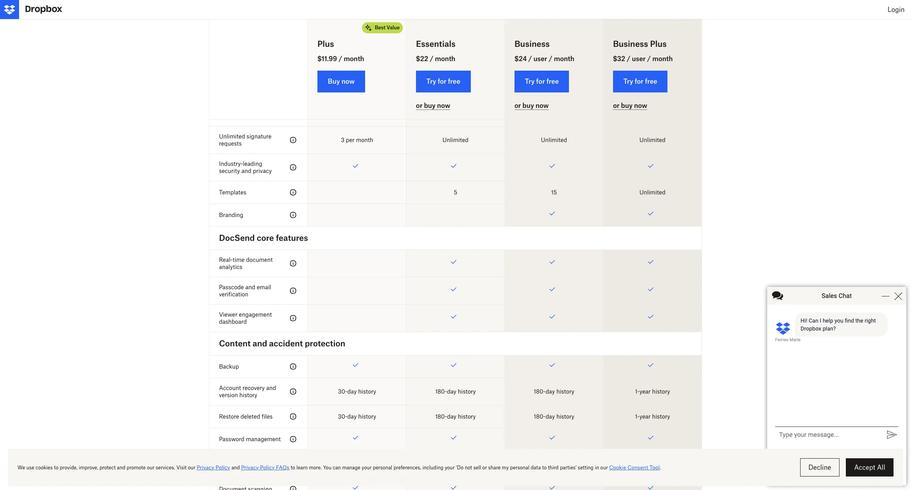 Task type: vqa. For each thing, say whether or not it's contained in the screenshot.
month related to 3 per month
yes



Task type: locate. For each thing, give the bounding box(es) containing it.
1 horizontal spatial or buy now
[[514, 102, 549, 110]]

not included image for viewer engagement dashboard
[[308, 305, 406, 332]]

real-time document analytics
[[219, 257, 273, 271]]

2 1-year history from the top
[[635, 414, 670, 420]]

month
[[344, 55, 364, 63], [435, 55, 455, 63], [554, 55, 574, 63], [652, 55, 673, 63], [356, 137, 373, 144]]

1 30- from the top
[[338, 389, 347, 395]]

3 try for free button from the left
[[613, 71, 668, 93]]

0 vertical spatial 30-day history
[[338, 389, 376, 395]]

password management
[[219, 436, 281, 443]]

30-day history
[[338, 389, 376, 395], [338, 414, 376, 420]]

not included image for branding
[[308, 204, 406, 227]]

1 try for free from the left
[[426, 77, 460, 85]]

now
[[341, 77, 355, 85], [437, 102, 450, 110], [536, 102, 549, 110], [634, 102, 647, 110]]

business plus
[[613, 39, 667, 49]]

2 horizontal spatial try for free button
[[613, 71, 668, 93]]

3 or from the left
[[613, 102, 619, 110]]

1 horizontal spatial or buy now button
[[514, 102, 549, 110]]

1 horizontal spatial free
[[546, 77, 559, 85]]

2 year from the top
[[639, 414, 651, 420]]

2 30-day history from the top
[[338, 414, 376, 420]]

time
[[233, 257, 245, 264]]

2 try for free button from the left
[[514, 71, 569, 93]]

viewer
[[219, 312, 237, 318]]

30- for and
[[338, 389, 347, 395]]

1 try from the left
[[426, 77, 436, 85]]

2 or from the left
[[514, 102, 521, 110]]

month for 3 per month
[[356, 137, 373, 144]]

core
[[257, 233, 274, 243]]

free down $22 / month on the left top
[[448, 77, 460, 85]]

0 horizontal spatial try for free button
[[416, 71, 471, 93]]

1 horizontal spatial try for free
[[525, 77, 559, 85]]

0 horizontal spatial or buy now
[[416, 102, 450, 110]]

1-
[[635, 389, 639, 395], [635, 414, 639, 420]]

restore
[[219, 414, 239, 420]]

buy for second or buy now button from the left
[[523, 102, 534, 110]]

business up $24
[[514, 39, 550, 49]]

signature
[[247, 133, 271, 140]]

unlimited
[[219, 133, 245, 140], [442, 137, 469, 144], [541, 137, 567, 144], [639, 137, 666, 144], [639, 189, 666, 196]]

0 vertical spatial standard image
[[288, 136, 298, 145]]

for
[[438, 77, 446, 85], [536, 77, 545, 85], [635, 77, 643, 85]]

2 buy from the left
[[523, 102, 534, 110]]

and down leading
[[241, 168, 251, 175]]

1 horizontal spatial buy
[[523, 102, 534, 110]]

try for second or buy now button from the left
[[525, 77, 535, 85]]

try for free for third or buy now button from right
[[426, 77, 460, 85]]

30-day history for files
[[338, 414, 376, 420]]

1 horizontal spatial plus
[[650, 39, 667, 49]]

buy now
[[328, 77, 355, 85]]

7 standard image from the top
[[288, 387, 298, 397]]

$22 / month
[[416, 55, 455, 63]]

2 horizontal spatial try
[[623, 77, 633, 85]]

try for free for second or buy now button from the left
[[525, 77, 559, 85]]

features right sign on the left top of page
[[274, 87, 306, 97]]

1 user from the left
[[534, 55, 547, 63]]

features for dropbox sign features
[[274, 87, 306, 97]]

user
[[534, 55, 547, 63], [632, 55, 646, 63]]

backup
[[219, 364, 239, 370]]

1-year history for files
[[635, 414, 670, 420]]

or
[[416, 102, 422, 110], [514, 102, 521, 110], [613, 102, 619, 110]]

2 standard image from the top
[[288, 188, 298, 198]]

2 horizontal spatial or buy now
[[613, 102, 647, 110]]

try for free button down $22 / month on the left top
[[416, 71, 471, 93]]

docsend core features
[[219, 233, 308, 243]]

$24
[[514, 55, 527, 63]]

0 horizontal spatial or
[[416, 102, 422, 110]]

$24 / user / month
[[514, 55, 574, 63]]

3 or buy now from the left
[[613, 102, 647, 110]]

0 horizontal spatial for
[[438, 77, 446, 85]]

login
[[888, 6, 905, 14]]

account recovery and version history
[[219, 385, 276, 399]]

essentials
[[416, 39, 456, 49]]

1 or from the left
[[416, 102, 422, 110]]

2 try for free from the left
[[525, 77, 559, 85]]

0 vertical spatial 1-
[[635, 389, 639, 395]]

3 try from the left
[[623, 77, 633, 85]]

and left email
[[245, 284, 255, 291]]

now for second or buy now button from the left
[[536, 102, 549, 110]]

0 vertical spatial 30-
[[338, 389, 347, 395]]

version
[[219, 392, 238, 399]]

2 standard image from the top
[[288, 211, 298, 220]]

user for $24
[[534, 55, 547, 63]]

buy
[[328, 77, 340, 85]]

for for 3rd or buy now button
[[635, 77, 643, 85]]

free
[[448, 77, 460, 85], [546, 77, 559, 85], [645, 77, 657, 85]]

features right core
[[276, 233, 308, 243]]

1 vertical spatial year
[[639, 414, 651, 420]]

verification
[[219, 291, 248, 298]]

1 vertical spatial 30-
[[338, 414, 347, 420]]

/
[[339, 55, 342, 63], [430, 55, 433, 63], [528, 55, 532, 63], [549, 55, 552, 63], [627, 55, 630, 63], [647, 55, 651, 63]]

2 horizontal spatial buy
[[621, 102, 633, 110]]

0 horizontal spatial try for free
[[426, 77, 460, 85]]

buy for third or buy now button from right
[[424, 102, 436, 110]]

industry-
[[219, 161, 243, 167]]

2 vertical spatial standard image
[[288, 413, 298, 422]]

1 free from the left
[[448, 77, 460, 85]]

2 horizontal spatial or
[[613, 102, 619, 110]]

1-year history
[[635, 389, 670, 395], [635, 414, 670, 420]]

2 horizontal spatial try for free
[[623, 77, 657, 85]]

business
[[514, 39, 550, 49], [613, 39, 648, 49]]

business up $32
[[613, 39, 648, 49]]

8 standard image from the top
[[288, 435, 298, 445]]

0 horizontal spatial free
[[448, 77, 460, 85]]

/ for $32
[[627, 55, 630, 63]]

3 for from the left
[[635, 77, 643, 85]]

try for free for 3rd or buy now button
[[623, 77, 657, 85]]

4 standard image from the top
[[288, 287, 298, 296]]

history
[[358, 389, 376, 395], [458, 389, 476, 395], [556, 389, 574, 395], [652, 389, 670, 395], [239, 392, 257, 399], [358, 414, 376, 420], [458, 414, 476, 420], [556, 414, 574, 420], [652, 414, 670, 420]]

3 standard image from the top
[[288, 259, 298, 269]]

1 or buy now from the left
[[416, 102, 450, 110]]

try for free down $22 / month on the left top
[[426, 77, 460, 85]]

accident
[[269, 339, 303, 349]]

free down $24 / user / month
[[546, 77, 559, 85]]

1 vertical spatial 1-
[[635, 414, 639, 420]]

3
[[341, 137, 344, 144]]

0 horizontal spatial user
[[534, 55, 547, 63]]

standard image for templates
[[288, 188, 298, 198]]

year for files
[[639, 414, 651, 420]]

1 30-day history from the top
[[338, 389, 376, 395]]

2 business from the left
[[613, 39, 648, 49]]

1 horizontal spatial business
[[613, 39, 648, 49]]

1 vertical spatial features
[[276, 233, 308, 243]]

try down $24
[[525, 77, 535, 85]]

day
[[347, 389, 357, 395], [447, 389, 456, 395], [546, 389, 555, 395], [347, 414, 357, 420], [447, 414, 456, 420], [546, 414, 555, 420]]

5 / from the left
[[627, 55, 630, 63]]

180-day history
[[435, 389, 476, 395], [534, 389, 574, 395], [435, 414, 476, 420], [534, 414, 574, 420]]

6 standard image from the top
[[288, 362, 298, 372]]

1 standard image from the top
[[288, 163, 298, 173]]

2 horizontal spatial free
[[645, 77, 657, 85]]

buy for 3rd or buy now button
[[621, 102, 633, 110]]

passcode
[[219, 284, 244, 291]]

analytics
[[219, 264, 242, 271]]

0 horizontal spatial or buy now button
[[416, 102, 450, 110]]

2 for from the left
[[536, 77, 545, 85]]

and inside industry-leading security and privacy
[[241, 168, 251, 175]]

free down $32 / user / month
[[645, 77, 657, 85]]

1 horizontal spatial user
[[632, 55, 646, 63]]

standard image
[[288, 136, 298, 145], [288, 188, 298, 198], [288, 413, 298, 422]]

2 30- from the top
[[338, 414, 347, 420]]

2 horizontal spatial or buy now button
[[613, 102, 647, 110]]

for down $24 / user / month
[[536, 77, 545, 85]]

best value
[[375, 25, 400, 31]]

1 horizontal spatial for
[[536, 77, 545, 85]]

features for docsend core features
[[276, 233, 308, 243]]

1 or buy now button from the left
[[416, 102, 450, 110]]

0 vertical spatial features
[[274, 87, 306, 97]]

and right content
[[253, 339, 267, 349]]

value
[[387, 25, 400, 31]]

password
[[219, 436, 244, 443]]

/ for $22
[[430, 55, 433, 63]]

5 standard image from the top
[[288, 314, 298, 324]]

plus
[[317, 39, 334, 49], [650, 39, 667, 49]]

2 1- from the top
[[635, 414, 639, 420]]

try down $32
[[623, 77, 633, 85]]

restore deleted files
[[219, 414, 273, 420]]

for for second or buy now button from the left
[[536, 77, 545, 85]]

2 free from the left
[[546, 77, 559, 85]]

try for free button down $32 / user / month
[[613, 71, 668, 93]]

and right recovery
[[266, 385, 276, 392]]

1 1- from the top
[[635, 389, 639, 395]]

dropbox
[[219, 87, 252, 97]]

2 user from the left
[[632, 55, 646, 63]]

standard image for restore deleted files
[[288, 413, 298, 422]]

1 1-year history from the top
[[635, 389, 670, 395]]

user right $24
[[534, 55, 547, 63]]

try for free
[[426, 77, 460, 85], [525, 77, 559, 85], [623, 77, 657, 85]]

3 per month
[[341, 137, 373, 144]]

user down business plus
[[632, 55, 646, 63]]

/ for $11.99
[[339, 55, 342, 63]]

0 vertical spatial year
[[639, 389, 651, 395]]

try for free down $32 / user / month
[[623, 77, 657, 85]]

1 year from the top
[[639, 389, 651, 395]]

1 business from the left
[[514, 39, 550, 49]]

1 plus from the left
[[317, 39, 334, 49]]

sign
[[254, 87, 272, 97]]

try for 3rd or buy now button
[[623, 77, 633, 85]]

try
[[426, 77, 436, 85], [525, 77, 535, 85], [623, 77, 633, 85]]

0 horizontal spatial buy
[[424, 102, 436, 110]]

plus up $11.99 on the top left of page
[[317, 39, 334, 49]]

30-day history for and
[[338, 389, 376, 395]]

for down $32 / user / month
[[635, 77, 643, 85]]

standard image for viewer engagement dashboard
[[288, 314, 298, 324]]

standard image for branding
[[288, 211, 298, 220]]

not included image
[[308, 182, 406, 204], [308, 204, 406, 227], [406, 204, 505, 227], [308, 250, 406, 277], [308, 278, 406, 305], [308, 305, 406, 332]]

or for second or buy now button from the left
[[514, 102, 521, 110]]

/ for $24
[[528, 55, 532, 63]]

2 horizontal spatial for
[[635, 77, 643, 85]]

account
[[219, 385, 241, 392]]

templates
[[219, 189, 246, 196]]

1 vertical spatial standard image
[[288, 188, 298, 198]]

3 standard image from the top
[[288, 413, 298, 422]]

try for free down $24 / user / month
[[525, 77, 559, 85]]

1 vertical spatial 1-year history
[[635, 414, 670, 420]]

1 buy from the left
[[424, 102, 436, 110]]

2 or buy now button from the left
[[514, 102, 549, 110]]

180-
[[435, 389, 447, 395], [534, 389, 546, 395], [435, 414, 447, 420], [534, 414, 546, 420]]

try for free button down $24 / user / month
[[514, 71, 569, 93]]

1 horizontal spatial or
[[514, 102, 521, 110]]

2 / from the left
[[430, 55, 433, 63]]

1 standard image from the top
[[288, 136, 298, 145]]

1 horizontal spatial try
[[525, 77, 535, 85]]

plus up $32 / user / month
[[650, 39, 667, 49]]

standard image for passcode and email verification
[[288, 287, 298, 296]]

standard image for password management
[[288, 435, 298, 445]]

deleted
[[241, 414, 260, 420]]

buy
[[424, 102, 436, 110], [523, 102, 534, 110], [621, 102, 633, 110]]

standard image for account recovery and version history
[[288, 387, 298, 397]]

or buy now button
[[416, 102, 450, 110], [514, 102, 549, 110], [613, 102, 647, 110]]

security
[[219, 168, 240, 175]]

or buy now
[[416, 102, 450, 110], [514, 102, 549, 110], [613, 102, 647, 110]]

30-
[[338, 389, 347, 395], [338, 414, 347, 420]]

30- for files
[[338, 414, 347, 420]]

15
[[551, 189, 557, 196]]

0 horizontal spatial plus
[[317, 39, 334, 49]]

for down $22 / month on the left top
[[438, 77, 446, 85]]

try for free button for second or buy now button from the left
[[514, 71, 569, 93]]

try down $22 / month on the left top
[[426, 77, 436, 85]]

2 or buy now from the left
[[514, 102, 549, 110]]

3 try for free from the left
[[623, 77, 657, 85]]

3 buy from the left
[[621, 102, 633, 110]]

1 / from the left
[[339, 55, 342, 63]]

1 horizontal spatial try for free button
[[514, 71, 569, 93]]

$11.99 / month
[[317, 55, 364, 63]]

0 horizontal spatial business
[[514, 39, 550, 49]]

features
[[274, 87, 306, 97], [276, 233, 308, 243]]

and
[[241, 168, 251, 175], [245, 284, 255, 291], [253, 339, 267, 349], [266, 385, 276, 392]]

1 try for free button from the left
[[416, 71, 471, 93]]

3 / from the left
[[528, 55, 532, 63]]

standard image for unlimited signature requests
[[288, 136, 298, 145]]

year
[[639, 389, 651, 395], [639, 414, 651, 420]]

1 vertical spatial 30-day history
[[338, 414, 376, 420]]

standard image
[[288, 163, 298, 173], [288, 211, 298, 220], [288, 259, 298, 269], [288, 287, 298, 296], [288, 314, 298, 324], [288, 362, 298, 372], [288, 387, 298, 397], [288, 435, 298, 445]]

1 for from the left
[[438, 77, 446, 85]]

0 horizontal spatial try
[[426, 77, 436, 85]]

not included image for templates
[[308, 182, 406, 204]]

not included image for passcode and email verification
[[308, 278, 406, 305]]

or buy now for 3rd or buy now button
[[613, 102, 647, 110]]

user for $32
[[632, 55, 646, 63]]

0 vertical spatial 1-year history
[[635, 389, 670, 395]]

2 try from the left
[[525, 77, 535, 85]]

try for free button
[[416, 71, 471, 93], [514, 71, 569, 93], [613, 71, 668, 93]]



Task type: describe. For each thing, give the bounding box(es) containing it.
try for third or buy now button from right
[[426, 77, 436, 85]]

business for business
[[514, 39, 550, 49]]

email
[[257, 284, 271, 291]]

and inside passcode and email verification
[[245, 284, 255, 291]]

now for third or buy now button from right
[[437, 102, 450, 110]]

try for free button for third or buy now button from right
[[416, 71, 471, 93]]

buy now button
[[317, 71, 365, 93]]

standard image for real-time document analytics
[[288, 259, 298, 269]]

per
[[346, 137, 355, 144]]

content
[[219, 339, 251, 349]]

$11.99
[[317, 55, 337, 63]]

for for third or buy now button from right
[[438, 77, 446, 85]]

passcode and email verification
[[219, 284, 271, 298]]

best
[[375, 25, 385, 31]]

protection
[[305, 339, 345, 349]]

content and accident protection
[[219, 339, 345, 349]]

unlimited inside unlimited signature requests
[[219, 133, 245, 140]]

real-
[[219, 257, 233, 264]]

or buy now for third or buy now button from right
[[416, 102, 450, 110]]

2 plus from the left
[[650, 39, 667, 49]]

or for third or buy now button from right
[[416, 102, 422, 110]]

year for and
[[639, 389, 651, 395]]

docsend
[[219, 233, 255, 243]]

files
[[262, 414, 273, 420]]

document
[[246, 257, 273, 264]]

and inside account recovery and version history
[[266, 385, 276, 392]]

industry-leading security and privacy
[[219, 161, 272, 175]]

branding
[[219, 212, 243, 219]]

month for $22 / month
[[435, 55, 455, 63]]

$32
[[613, 55, 625, 63]]

business for business plus
[[613, 39, 648, 49]]

viewer engagement dashboard
[[219, 312, 272, 326]]

standard image for industry-leading security and privacy
[[288, 163, 298, 173]]

engagement
[[239, 312, 272, 318]]

history inside account recovery and version history
[[239, 392, 257, 399]]

not included image for real-time document analytics
[[308, 250, 406, 277]]

3 or buy now button from the left
[[613, 102, 647, 110]]

$22
[[416, 55, 428, 63]]

month for $11.99 / month
[[344, 55, 364, 63]]

6 / from the left
[[647, 55, 651, 63]]

requests
[[219, 140, 242, 147]]

privacy
[[253, 168, 272, 175]]

1- for files
[[635, 414, 639, 420]]

or buy now for second or buy now button from the left
[[514, 102, 549, 110]]

4 / from the left
[[549, 55, 552, 63]]

login link
[[881, 0, 911, 19]]

1-year history for and
[[635, 389, 670, 395]]

1- for and
[[635, 389, 639, 395]]

dashboard
[[219, 319, 247, 326]]

dropbox sign features
[[219, 87, 306, 97]]

now for 3rd or buy now button
[[634, 102, 647, 110]]

leading
[[243, 161, 262, 167]]

3 free from the left
[[645, 77, 657, 85]]

standard image for backup
[[288, 362, 298, 372]]

management
[[246, 436, 281, 443]]

5
[[454, 189, 457, 196]]

$32 / user / month
[[613, 55, 673, 63]]

recovery
[[243, 385, 265, 392]]

or for 3rd or buy now button
[[613, 102, 619, 110]]

unlimited signature requests
[[219, 133, 271, 147]]

try for free button for 3rd or buy now button
[[613, 71, 668, 93]]



